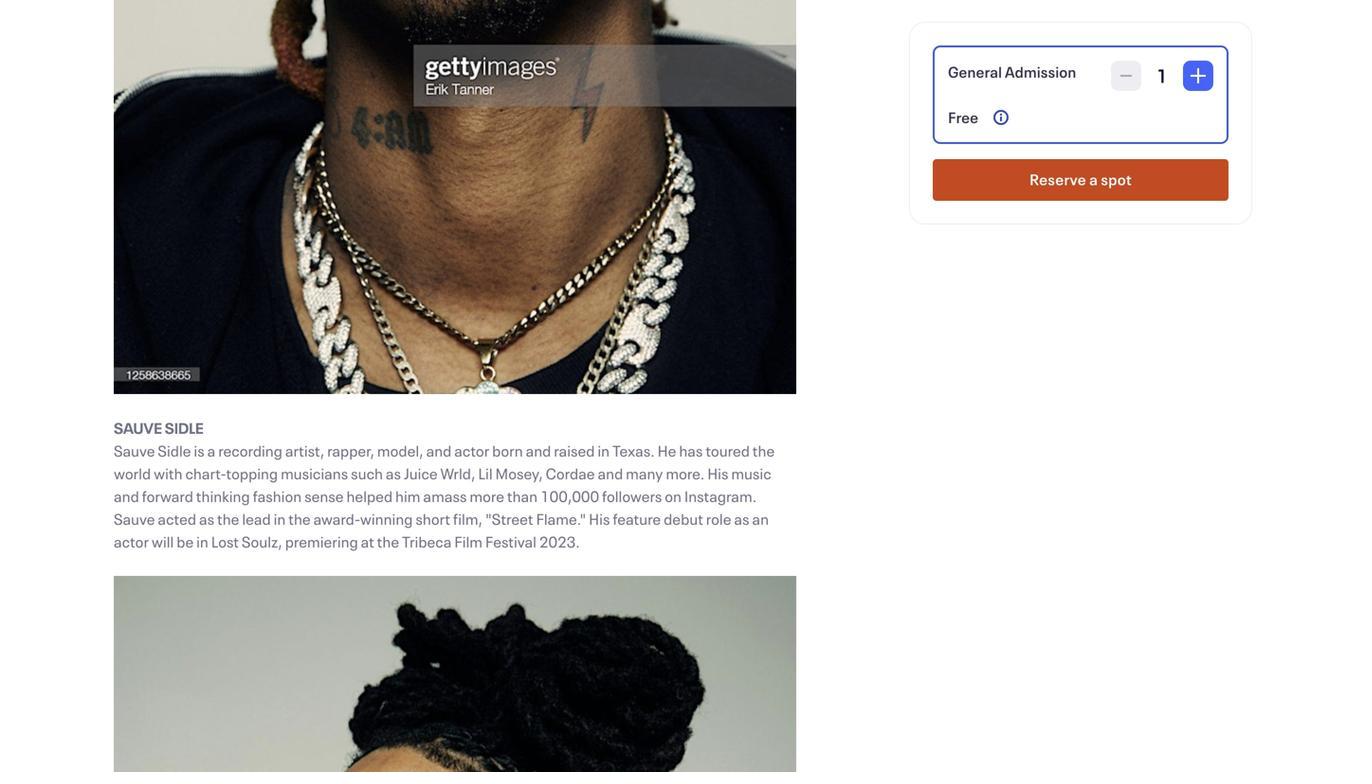Task type: vqa. For each thing, say whether or not it's contained in the screenshot.
middle in
yes



Task type: locate. For each thing, give the bounding box(es) containing it.
recording
[[218, 441, 283, 461]]

and
[[426, 441, 452, 461], [526, 441, 551, 461], [598, 464, 623, 484], [114, 486, 139, 507]]

toured
[[706, 441, 750, 461]]

an
[[752, 509, 769, 530]]

at
[[361, 532, 374, 552]]

topping
[[226, 464, 278, 484]]

a
[[207, 441, 216, 461]]

1 vertical spatial in
[[274, 509, 286, 530]]

in down fashion
[[274, 509, 286, 530]]

wrld,
[[441, 464, 476, 484]]

festival
[[485, 532, 537, 552]]

in right "raised"
[[598, 441, 610, 461]]

the right at
[[377, 532, 399, 552]]

0 vertical spatial in
[[598, 441, 610, 461]]

born
[[492, 441, 523, 461]]

1 vertical spatial sauve
[[114, 509, 155, 530]]

with
[[154, 464, 183, 484]]

0 horizontal spatial actor
[[114, 532, 149, 552]]

as left an
[[734, 509, 750, 530]]

texas.
[[613, 441, 655, 461]]

1 horizontal spatial as
[[386, 464, 401, 484]]

winning
[[360, 509, 413, 530]]

world
[[114, 464, 151, 484]]

actor left will
[[114, 532, 149, 552]]

his up instagram.
[[708, 464, 729, 484]]

on
[[665, 486, 682, 507]]

0 horizontal spatial his
[[589, 509, 610, 530]]

2 horizontal spatial in
[[598, 441, 610, 461]]

feature
[[613, 509, 661, 530]]

as
[[386, 464, 401, 484], [199, 509, 214, 530], [734, 509, 750, 530]]

2023.
[[539, 532, 580, 552]]

"street
[[486, 509, 534, 530]]

sauve up will
[[114, 509, 155, 530]]

the up premiering
[[289, 509, 311, 530]]

juice
[[404, 464, 438, 484]]

acted
[[158, 509, 196, 530]]

1 horizontal spatial actor
[[454, 441, 490, 461]]

his
[[708, 464, 729, 484], [589, 509, 610, 530]]

2 horizontal spatial as
[[734, 509, 750, 530]]

the
[[753, 441, 775, 461], [217, 509, 239, 530], [289, 509, 311, 530], [377, 532, 399, 552]]

musicians
[[281, 464, 348, 484]]

sidle
[[158, 441, 191, 461]]

actor up lil on the left of page
[[454, 441, 490, 461]]

1 horizontal spatial his
[[708, 464, 729, 484]]

0 vertical spatial actor
[[454, 441, 490, 461]]

has
[[679, 441, 703, 461]]

such
[[351, 464, 383, 484]]

the up lost at the left bottom
[[217, 509, 239, 530]]

1 vertical spatial his
[[589, 509, 610, 530]]

raised
[[554, 441, 595, 461]]

in
[[598, 441, 610, 461], [274, 509, 286, 530], [196, 532, 209, 552]]

as down model,
[[386, 464, 401, 484]]

the up music
[[753, 441, 775, 461]]

fashion
[[253, 486, 302, 507]]

100,000
[[541, 486, 599, 507]]

in right be
[[196, 532, 209, 552]]

be
[[177, 532, 194, 552]]

0 vertical spatial his
[[708, 464, 729, 484]]

0 horizontal spatial in
[[196, 532, 209, 552]]

2 vertical spatial in
[[196, 532, 209, 552]]

his down 100,000
[[589, 509, 610, 530]]

actor
[[454, 441, 490, 461], [114, 532, 149, 552]]

than
[[507, 486, 538, 507]]

film
[[455, 532, 483, 552]]

short
[[416, 509, 450, 530]]

0 vertical spatial sauve
[[114, 441, 155, 461]]

sauve up world
[[114, 441, 155, 461]]

as down thinking at the left
[[199, 509, 214, 530]]

film,
[[453, 509, 483, 530]]

sauve sidle sauve sidle is a recording artist, rapper, model, and actor born and raised in texas. he has toured the world with chart-topping musicians such as juice wrld, lil mosey, cordae and many more. his music and forward thinking fashion sense helped him amass more than 100,000 followers on instagram. sauve acted as the lead in the award-winning short film, "street flame." his feature debut role as an actor will be in lost soulz, premiering at the tribeca film festival 2023.
[[114, 418, 775, 552]]

sauve
[[114, 441, 155, 461], [114, 509, 155, 530]]

debut
[[664, 509, 704, 530]]

is
[[194, 441, 205, 461]]



Task type: describe. For each thing, give the bounding box(es) containing it.
2 sauve from the top
[[114, 509, 155, 530]]

he
[[658, 441, 677, 461]]

lost
[[211, 532, 239, 552]]

instagram.
[[685, 486, 757, 507]]

chart-
[[185, 464, 226, 484]]

0 horizontal spatial as
[[199, 509, 214, 530]]

and up juice
[[426, 441, 452, 461]]

award-
[[314, 509, 360, 530]]

will
[[152, 532, 174, 552]]

more.
[[666, 464, 705, 484]]

lil
[[478, 464, 493, 484]]

1 sauve from the top
[[114, 441, 155, 461]]

cordae
[[546, 464, 595, 484]]

sidle
[[165, 418, 204, 439]]

model,
[[377, 441, 424, 461]]

role
[[706, 509, 732, 530]]

thinking
[[196, 486, 250, 507]]

him
[[395, 486, 421, 507]]

more
[[470, 486, 505, 507]]

music
[[732, 464, 772, 484]]

rapper,
[[327, 441, 375, 461]]

flame."
[[536, 509, 586, 530]]

sense
[[304, 486, 344, 507]]

tribeca
[[402, 532, 452, 552]]

mosey,
[[496, 464, 543, 484]]

helped
[[347, 486, 393, 507]]

artist,
[[285, 441, 325, 461]]

and down world
[[114, 486, 139, 507]]

followers
[[602, 486, 662, 507]]

forward
[[142, 486, 193, 507]]

and up "followers"
[[598, 464, 623, 484]]

amass
[[423, 486, 467, 507]]

1 vertical spatial actor
[[114, 532, 149, 552]]

premiering
[[285, 532, 358, 552]]

and up mosey,
[[526, 441, 551, 461]]

lead
[[242, 509, 271, 530]]

many
[[626, 464, 663, 484]]

soulz,
[[242, 532, 282, 552]]

sauve
[[114, 418, 162, 439]]

1 horizontal spatial in
[[274, 509, 286, 530]]



